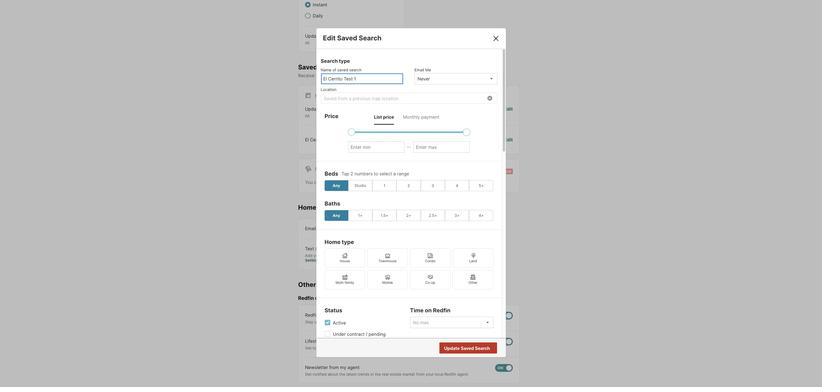 Task type: vqa. For each thing, say whether or not it's contained in the screenshot.
OR
yes



Task type: locate. For each thing, give the bounding box(es) containing it.
2 checkbox
[[397, 180, 421, 191]]

home
[[298, 204, 316, 212], [325, 239, 340, 246]]

edit button
[[504, 106, 513, 119], [504, 137, 513, 143]]

1 vertical spatial all
[[305, 114, 309, 118]]

option group for home type
[[325, 249, 493, 290]]

newsletter from my agent get notified about the latest trends in the real estate market from your local redfin agent.
[[305, 365, 469, 377]]

on right date
[[334, 320, 339, 325]]

type for home type
[[342, 239, 354, 246]]

1 vertical spatial a
[[424, 320, 426, 325]]

2 vertical spatial option group
[[325, 249, 493, 290]]

0 vertical spatial searches
[[319, 63, 348, 71]]

other inside other option
[[469, 281, 477, 285]]

up
[[314, 320, 319, 325]]

1 horizontal spatial the
[[375, 372, 381, 377]]

Studio checkbox
[[348, 180, 372, 191]]

update types all down daily
[[305, 33, 333, 45]]

no down the maximum price slider
[[461, 137, 467, 143]]

get down the newsletter on the left of the page
[[305, 372, 312, 377]]

0 vertical spatial search
[[349, 68, 362, 72]]

home inside edit saved search dialog
[[325, 239, 340, 246]]

0 vertical spatial from
[[329, 365, 339, 371]]

1 horizontal spatial agent.
[[478, 320, 490, 325]]

1 horizontal spatial 1
[[384, 183, 385, 188]]

saved
[[337, 68, 348, 72]]

studio
[[354, 183, 366, 188]]

the left real
[[375, 372, 381, 377]]

and right style
[[394, 346, 401, 351]]

other emails
[[298, 281, 338, 289]]

home left tours
[[298, 204, 316, 212]]

(sms)
[[315, 246, 328, 252]]

0 vertical spatial any
[[333, 183, 340, 188]]

email up text
[[305, 226, 316, 231]]

agent
[[348, 365, 360, 371]]

redfin inside the newsletter from my agent get notified about the latest trends in the real estate market from your local redfin agent.
[[445, 372, 456, 377]]

0 vertical spatial local
[[313, 346, 321, 351]]

2 edit button from the top
[[504, 137, 513, 143]]

0 horizontal spatial home
[[298, 204, 316, 212]]

your left preferred
[[377, 73, 387, 78]]

local inside the lifestyle & tips get local insights, home improvement tips, style and design resources.
[[313, 346, 321, 351]]

edit inside dialog
[[323, 34, 336, 42]]

on right time
[[425, 307, 432, 314]]

0 horizontal spatial no
[[461, 137, 467, 143]]

edit button for update types
[[504, 106, 513, 119]]

1 horizontal spatial your
[[377, 73, 387, 78]]

other for other
[[469, 281, 477, 285]]

1 vertical spatial search
[[409, 73, 423, 78]]

1 types from the top
[[322, 33, 333, 39]]

email left me
[[414, 68, 424, 72]]

redfin
[[298, 296, 314, 302], [433, 307, 450, 314], [305, 313, 318, 318], [445, 372, 456, 377]]

beds
[[325, 171, 338, 177]]

receive
[[298, 73, 315, 78]]

the down my
[[339, 372, 345, 377]]

a left the range
[[393, 171, 396, 177]]

0 horizontal spatial 2
[[350, 171, 353, 177]]

search inside dialog
[[349, 68, 362, 72]]

from right market
[[416, 372, 425, 377]]

update types all down for sale
[[305, 106, 333, 118]]

House checkbox
[[325, 249, 365, 268]]

cerrito
[[310, 137, 324, 143]]

1 the from the left
[[339, 372, 345, 377]]

price
[[383, 114, 394, 120]]

Saved from a previous map location search field
[[321, 93, 497, 104]]

account
[[355, 253, 371, 258]]

other for other emails
[[298, 281, 316, 289]]

maximum price slider
[[463, 129, 470, 136]]

1 horizontal spatial to
[[374, 171, 378, 177]]

1 vertical spatial agent.
[[457, 372, 469, 377]]

0 vertical spatial your
[[377, 73, 387, 78]]

update inside button
[[444, 346, 460, 351]]

0 vertical spatial search
[[359, 34, 382, 42]]

no left results
[[468, 346, 474, 352]]

4+
[[479, 213, 484, 218]]

2 vertical spatial your
[[426, 372, 434, 377]]

1 vertical spatial update types all
[[305, 106, 333, 118]]

home up (sms)
[[325, 239, 340, 246]]

emails up 'updates' at the bottom of the page
[[318, 281, 338, 289]]

1 vertical spatial option group
[[324, 210, 493, 221]]

on right 'based'
[[371, 73, 376, 78]]

1 vertical spatial types
[[322, 106, 333, 112]]

agent. inside the newsletter from my agent get notified about the latest trends in the real estate market from your local redfin agent.
[[457, 372, 469, 377]]

update types all
[[305, 33, 333, 45], [305, 106, 333, 118]]

email for email
[[305, 226, 316, 231]]

redfin news stay up to date on redfin's tools and features, how to buy or sell a home, and connect with an agent.
[[305, 313, 490, 325]]

agent. down 'update saved search'
[[457, 372, 469, 377]]

tips
[[328, 339, 336, 344]]

number
[[335, 253, 349, 258]]

0 horizontal spatial your
[[314, 253, 322, 258]]

an
[[473, 320, 477, 325]]

0 horizontal spatial email
[[305, 226, 316, 231]]

0 horizontal spatial emails
[[318, 281, 338, 289]]

1 right test
[[336, 137, 338, 143]]

for for for sale
[[315, 93, 324, 99]]

2 all from the top
[[305, 114, 309, 118]]

any for studio
[[333, 183, 340, 188]]

for for for rent
[[315, 166, 324, 172]]

0 horizontal spatial from
[[329, 365, 339, 371]]

a inside dialog
[[393, 171, 396, 177]]

0 horizontal spatial searches
[[319, 63, 348, 71]]

1 vertical spatial home
[[325, 239, 340, 246]]

3+
[[454, 213, 460, 218]]

1 horizontal spatial in
[[371, 372, 374, 377]]

emails down the maximum price slider
[[469, 137, 482, 143]]

Other checkbox
[[453, 270, 493, 290]]

tap
[[342, 171, 349, 177]]

status
[[325, 307, 342, 314]]

newsletter
[[305, 365, 328, 371]]

el
[[305, 137, 309, 143]]

0 vertical spatial get
[[305, 346, 312, 351]]

0 horizontal spatial local
[[313, 346, 321, 351]]

2 right tap at the top left of page
[[350, 171, 353, 177]]

0 vertical spatial for
[[315, 93, 324, 99]]

tools
[[355, 320, 364, 325]]

and right tools
[[366, 320, 372, 325]]

0 horizontal spatial a
[[393, 171, 396, 177]]

style
[[384, 346, 393, 351]]

0 vertical spatial no
[[461, 137, 467, 143]]

other up redfin updates
[[298, 281, 316, 289]]

0 vertical spatial all
[[305, 40, 309, 45]]

home type
[[325, 239, 354, 246]]

any down beds
[[333, 183, 340, 188]]

search up 'based'
[[349, 68, 362, 72]]

0 vertical spatial list box
[[414, 73, 497, 84]]

other
[[469, 281, 477, 285], [298, 281, 316, 289]]

2 horizontal spatial search
[[475, 346, 490, 351]]

update saved search
[[444, 346, 490, 351]]

to right up
[[320, 320, 324, 325]]

1 horizontal spatial from
[[416, 372, 425, 377]]

1 horizontal spatial search
[[359, 34, 382, 42]]

0 vertical spatial a
[[393, 171, 396, 177]]

2 types from the top
[[322, 106, 333, 112]]

1 vertical spatial 2
[[407, 183, 410, 188]]

2 inside option
[[407, 183, 410, 188]]

1 vertical spatial in
[[371, 372, 374, 377]]

search
[[349, 68, 362, 72], [409, 73, 423, 78]]

get down lifestyle
[[305, 346, 312, 351]]

1 vertical spatial local
[[435, 372, 443, 377]]

1
[[336, 137, 338, 143], [384, 183, 385, 188]]

other down land
[[469, 281, 477, 285]]

any down baths
[[333, 213, 340, 218]]

townhouse
[[379, 259, 397, 263]]

your up settings
[[314, 253, 322, 258]]

1 horizontal spatial a
[[424, 320, 426, 325]]

4
[[456, 183, 458, 188]]

Multi-family checkbox
[[325, 270, 365, 290]]

tips,
[[375, 346, 383, 351]]

1 vertical spatial email
[[305, 226, 316, 231]]

email me
[[414, 68, 431, 72]]

local
[[313, 346, 321, 351], [435, 372, 443, 377]]

0 vertical spatial emails
[[469, 137, 482, 143]]

0 horizontal spatial to
[[320, 320, 324, 325]]

no emails
[[461, 137, 482, 143]]

0 vertical spatial edit button
[[504, 106, 513, 119]]

1 vertical spatial your
[[314, 253, 322, 258]]

me
[[425, 68, 431, 72]]

for
[[315, 93, 324, 99], [315, 166, 324, 172]]

type up 'number'
[[342, 239, 354, 246]]

1 vertical spatial for
[[315, 166, 324, 172]]

1 vertical spatial edit
[[504, 106, 513, 112]]

0 horizontal spatial other
[[298, 281, 316, 289]]

saved
[[337, 34, 357, 42], [298, 63, 317, 71], [337, 180, 350, 185], [461, 346, 474, 351]]

no inside "button"
[[468, 346, 474, 352]]

1 horizontal spatial home
[[325, 239, 340, 246]]

1 vertical spatial get
[[305, 372, 312, 377]]

0 vertical spatial type
[[339, 58, 350, 64]]

1 update types all from the top
[[305, 33, 333, 45]]

1 get from the top
[[305, 346, 312, 351]]

location element
[[321, 84, 494, 93]]

search down email me
[[409, 73, 423, 78]]

lifestyle & tips get local insights, home improvement tips, style and design resources.
[[305, 339, 434, 351]]

a right sell
[[424, 320, 426, 325]]

search for edit saved search
[[359, 34, 382, 42]]

saved up search type
[[337, 34, 357, 42]]

0 vertical spatial home
[[298, 204, 316, 212]]

update
[[305, 33, 320, 39], [305, 106, 320, 112], [444, 346, 460, 351]]

1 right the while
[[384, 183, 385, 188]]

1 horizontal spatial local
[[435, 372, 443, 377]]

all down daily option
[[305, 40, 309, 45]]

0 horizontal spatial search
[[349, 68, 362, 72]]

list price element
[[374, 109, 394, 125]]

1 vertical spatial edit button
[[504, 137, 513, 143]]

list box
[[414, 73, 497, 84], [410, 317, 493, 329]]

2 any from the top
[[333, 213, 340, 218]]

1 horizontal spatial 2
[[407, 183, 410, 188]]

1 horizontal spatial and
[[394, 346, 401, 351]]

1 vertical spatial list box
[[410, 317, 493, 329]]

2+ radio
[[397, 210, 421, 221]]

update down daily option
[[305, 33, 320, 39]]

2 the from the left
[[375, 372, 381, 377]]

1 horizontal spatial searches
[[352, 180, 371, 185]]

Townhouse checkbox
[[367, 249, 408, 268]]

type up saved at the left of the page
[[339, 58, 350, 64]]

0 vertical spatial edit
[[323, 34, 336, 42]]

improvement
[[350, 346, 374, 351]]

0 horizontal spatial the
[[339, 372, 345, 377]]

get
[[305, 346, 312, 351], [305, 372, 312, 377]]

0 vertical spatial update types all
[[305, 33, 333, 45]]

latest
[[346, 372, 357, 377]]

types down daily
[[322, 33, 333, 39]]

1 horizontal spatial emails
[[469, 137, 482, 143]]

select
[[379, 171, 392, 177]]

to left buy
[[400, 320, 403, 325]]

in right trends
[[371, 372, 374, 377]]

estate
[[390, 372, 401, 377]]

emails
[[469, 137, 482, 143], [318, 281, 338, 289]]

and right home,
[[440, 320, 447, 325]]

for left sale
[[315, 93, 324, 99]]

0 horizontal spatial in
[[350, 253, 354, 258]]

any
[[333, 183, 340, 188], [333, 213, 340, 218]]

no results
[[468, 346, 489, 352]]

1 horizontal spatial other
[[469, 281, 477, 285]]

house
[[340, 259, 350, 263]]

2 horizontal spatial to
[[400, 320, 403, 325]]

option group
[[324, 180, 493, 191], [324, 210, 493, 221], [325, 249, 493, 290]]

2 get from the top
[[305, 372, 312, 377]]

1 vertical spatial searches
[[352, 180, 371, 185]]

types up price
[[322, 106, 333, 112]]

option group for baths
[[324, 210, 493, 221]]

name of saved search element
[[321, 65, 401, 73]]

in right 'number'
[[350, 253, 354, 258]]

to inside edit saved search dialog
[[374, 171, 378, 177]]

2 vertical spatial update
[[444, 346, 460, 351]]

email for email me
[[414, 68, 424, 72]]

2 horizontal spatial your
[[426, 372, 434, 377]]

home for home tours
[[298, 204, 316, 212]]

1 vertical spatial emails
[[318, 281, 338, 289]]

0 horizontal spatial 1
[[336, 137, 338, 143]]

agent. right an
[[478, 320, 490, 325]]

2 for from the top
[[315, 166, 324, 172]]

2 horizontal spatial and
[[440, 320, 447, 325]]

update down for sale
[[305, 106, 320, 112]]

price
[[325, 113, 338, 120]]

1 any from the top
[[333, 183, 340, 188]]

Land checkbox
[[453, 249, 493, 268]]

insights,
[[322, 346, 338, 351]]

all up el
[[305, 114, 309, 118]]

1 for from the top
[[315, 93, 324, 99]]

your right market
[[426, 372, 434, 377]]

Co-op checkbox
[[410, 270, 451, 290]]

daily
[[313, 13, 323, 19]]

0 vertical spatial types
[[322, 33, 333, 39]]

update down connect at right
[[444, 346, 460, 351]]

1 vertical spatial any
[[333, 213, 340, 218]]

from up about
[[329, 365, 339, 371]]

search inside button
[[475, 346, 490, 351]]

1 horizontal spatial email
[[414, 68, 424, 72]]

0 vertical spatial agent.
[[478, 320, 490, 325]]

any inside checkbox
[[333, 183, 340, 188]]

1 vertical spatial 1
[[384, 183, 385, 188]]

account settings link
[[305, 253, 371, 263]]

get inside the newsletter from my agent get notified about the latest trends in the real estate market from your local redfin agent.
[[305, 372, 312, 377]]

list box for time on redfin
[[410, 317, 493, 329]]

Mobile checkbox
[[367, 270, 408, 290]]

for left rent
[[315, 166, 324, 172]]

list price
[[374, 114, 394, 120]]

for sale
[[315, 93, 336, 99]]

email inside edit saved search dialog
[[414, 68, 424, 72]]

1 checkbox
[[372, 180, 397, 191]]

filters.
[[424, 73, 437, 78]]

phone
[[323, 253, 334, 258]]

0 vertical spatial email
[[414, 68, 424, 72]]

2 left 'rentals'
[[407, 183, 410, 188]]

saved left results
[[461, 346, 474, 351]]

and inside the lifestyle & tips get local insights, home improvement tips, style and design resources.
[[394, 346, 401, 351]]

1 vertical spatial no
[[468, 346, 474, 352]]

a inside redfin news stay up to date on redfin's tools and features, how to buy or sell a home, and connect with an agent.
[[424, 320, 426, 325]]

edit button for no emails
[[504, 137, 513, 143]]

2 vertical spatial edit
[[504, 137, 513, 143]]

None checkbox
[[380, 246, 398, 253], [495, 312, 513, 320], [495, 338, 513, 346], [495, 365, 513, 372], [380, 246, 398, 253], [495, 312, 513, 320], [495, 338, 513, 346], [495, 365, 513, 372]]

option group containing house
[[325, 249, 493, 290]]

your
[[377, 73, 387, 78], [314, 253, 322, 258], [426, 372, 434, 377]]

any inside option
[[333, 213, 340, 218]]

1 horizontal spatial search
[[409, 73, 423, 78]]

or
[[412, 320, 416, 325]]

2 vertical spatial search
[[475, 346, 490, 351]]

for rent
[[315, 166, 337, 172]]

1 edit button from the top
[[504, 106, 513, 119]]

based
[[357, 73, 370, 78]]

for
[[406, 180, 412, 185]]

to up the while
[[374, 171, 378, 177]]

instant
[[313, 2, 327, 7]]

all
[[305, 40, 309, 45], [305, 114, 309, 118]]

no for no emails
[[461, 137, 467, 143]]

0 horizontal spatial agent.
[[457, 372, 469, 377]]

1 horizontal spatial no
[[468, 346, 474, 352]]

1 vertical spatial type
[[342, 239, 354, 246]]

the
[[339, 372, 345, 377], [375, 372, 381, 377]]

saved up receive
[[298, 63, 317, 71]]



Task type: describe. For each thing, give the bounding box(es) containing it.
2.5+ radio
[[421, 210, 445, 221]]

search type
[[321, 58, 350, 64]]

list
[[374, 114, 382, 120]]

5+ checkbox
[[469, 180, 493, 191]]

monthly payment
[[403, 114, 439, 120]]

el cerrito test 1
[[305, 137, 338, 143]]

active
[[333, 320, 346, 326]]

no for no results
[[468, 346, 474, 352]]

of
[[333, 68, 336, 72]]

saved inside saved searches receive timely notifications based on your preferred search filters.
[[298, 63, 317, 71]]

4+ radio
[[469, 210, 493, 221]]

updates
[[315, 296, 335, 302]]

my
[[340, 365, 346, 371]]

baths
[[325, 201, 340, 207]]

settings
[[305, 258, 321, 263]]

searches inside saved searches receive timely notifications based on your preferred search filters.
[[319, 63, 348, 71]]

edit for no emails
[[504, 137, 513, 143]]

your inside the newsletter from my agent get notified about the latest trends in the real estate market from your local redfin agent.
[[426, 372, 434, 377]]

local inside the newsletter from my agent get notified about the latest trends in the real estate market from your local redfin agent.
[[435, 372, 443, 377]]

text (sms)
[[305, 246, 328, 252]]

sell
[[417, 320, 423, 325]]

edit for update types
[[504, 106, 513, 112]]

results
[[475, 346, 489, 352]]

0 vertical spatial update
[[305, 33, 320, 39]]

0 vertical spatial 2
[[350, 171, 353, 177]]

Instant radio
[[305, 2, 311, 7]]

3+ radio
[[445, 210, 469, 221]]

mobile
[[382, 281, 393, 285]]

notified
[[313, 372, 327, 377]]

1.5+ radio
[[372, 210, 397, 221]]

Daily radio
[[305, 13, 311, 19]]

multi-family
[[336, 281, 354, 285]]

home
[[339, 346, 349, 351]]

0 vertical spatial option group
[[324, 180, 493, 191]]

while
[[372, 180, 383, 185]]

Condo checkbox
[[410, 249, 451, 268]]

Enter min text field
[[351, 145, 402, 150]]

2.5+
[[429, 213, 437, 218]]

1 vertical spatial from
[[416, 372, 425, 377]]

rent
[[325, 166, 337, 172]]

text
[[305, 246, 314, 252]]

on inside redfin news stay up to date on redfin's tools and features, how to buy or sell a home, and connect with an agent.
[[334, 320, 339, 325]]

design
[[402, 346, 414, 351]]

timely
[[316, 73, 328, 78]]

resources.
[[415, 346, 434, 351]]

edit saved search dialog
[[316, 28, 506, 388]]

name of saved search
[[321, 68, 362, 72]]

minimum price slider
[[348, 129, 355, 136]]

get inside the lifestyle & tips get local insights, home improvement tips, style and design resources.
[[305, 346, 312, 351]]

market
[[402, 372, 415, 377]]

under contract / pending
[[333, 332, 386, 337]]

op
[[431, 281, 435, 285]]

&
[[324, 339, 327, 344]]

saved down tap at the top left of page
[[337, 180, 350, 185]]

1 vertical spatial search
[[321, 58, 338, 64]]

home for home type
[[325, 239, 340, 246]]

edit saved search
[[323, 34, 382, 42]]

1 vertical spatial update
[[305, 106, 320, 112]]

can
[[314, 180, 322, 185]]

sale
[[325, 93, 336, 99]]

email me element
[[414, 65, 494, 73]]

1+ radio
[[348, 210, 372, 221]]

redfin inside edit saved search dialog
[[433, 307, 450, 314]]

trends
[[358, 372, 369, 377]]

Any radio
[[324, 210, 348, 221]]

always
[[376, 226, 391, 231]]

.
[[427, 180, 429, 185]]

condo
[[425, 259, 435, 263]]

saved inside update saved search button
[[461, 346, 474, 351]]

4 checkbox
[[445, 180, 469, 191]]

emails for other emails
[[318, 281, 338, 289]]

under
[[333, 332, 346, 337]]

payment
[[421, 114, 439, 120]]

searching
[[385, 180, 405, 185]]

family
[[345, 281, 354, 285]]

you can create saved searches while searching for rentals .
[[305, 180, 429, 185]]

any for 1+
[[333, 213, 340, 218]]

location
[[321, 87, 336, 92]]

add
[[305, 253, 312, 258]]

list box for email me
[[414, 73, 497, 84]]

home,
[[428, 320, 439, 325]]

you
[[305, 180, 313, 185]]

time on redfin
[[410, 307, 450, 314]]

contract
[[347, 332, 365, 337]]

create
[[323, 180, 336, 185]]

numbers
[[354, 171, 373, 177]]

search for update saved search
[[475, 346, 490, 351]]

emails for no emails
[[469, 137, 482, 143]]

monthly payment element
[[403, 109, 439, 125]]

tours
[[318, 204, 334, 212]]

connect
[[448, 320, 463, 325]]

buy
[[404, 320, 411, 325]]

clear input button
[[487, 96, 492, 101]]

1 inside option
[[384, 183, 385, 188]]

your inside saved searches receive timely notifications based on your preferred search filters.
[[377, 73, 387, 78]]

co-
[[425, 281, 431, 285]]

/
[[366, 332, 367, 337]]

type for search type
[[339, 58, 350, 64]]

monthly
[[403, 114, 420, 120]]

multi-
[[336, 281, 345, 285]]

1+
[[358, 213, 362, 218]]

on inside edit saved search dialog
[[425, 307, 432, 314]]

agent. inside redfin news stay up to date on redfin's tools and features, how to buy or sell a home, and connect with an agent.
[[478, 320, 490, 325]]

Any checkbox
[[324, 180, 348, 191]]

pending
[[369, 332, 386, 337]]

search inside saved searches receive timely notifications based on your preferred search filters.
[[409, 73, 423, 78]]

lifestyle
[[305, 339, 323, 344]]

0 horizontal spatial and
[[366, 320, 372, 325]]

add your phone number in
[[305, 253, 355, 258]]

0 vertical spatial 1
[[336, 137, 338, 143]]

edit saved search element
[[323, 34, 486, 42]]

0 vertical spatial in
[[350, 253, 354, 258]]

in inside the newsletter from my agent get notified about the latest trends in the real estate market from your local redfin agent.
[[371, 372, 374, 377]]

rentals
[[413, 180, 427, 185]]

no results button
[[461, 343, 496, 354]]

3
[[432, 183, 434, 188]]

on right always
[[392, 226, 398, 231]]

range
[[397, 171, 409, 177]]

3 checkbox
[[421, 180, 445, 191]]

1 all from the top
[[305, 40, 309, 45]]

on inside saved searches receive timely notifications based on your preferred search filters.
[[371, 73, 376, 78]]

Enter max text field
[[416, 145, 467, 150]]

home tours
[[298, 204, 334, 212]]

redfin inside redfin news stay up to date on redfin's tools and features, how to buy or sell a home, and connect with an agent.
[[305, 313, 318, 318]]

land
[[469, 259, 477, 263]]

2+
[[406, 213, 411, 218]]

date
[[325, 320, 333, 325]]

test
[[326, 137, 335, 143]]

Name of saved search text field
[[323, 76, 401, 82]]

2 update types all from the top
[[305, 106, 333, 118]]

—
[[407, 144, 411, 150]]

saved searches receive timely notifications based on your preferred search filters.
[[298, 63, 437, 78]]



